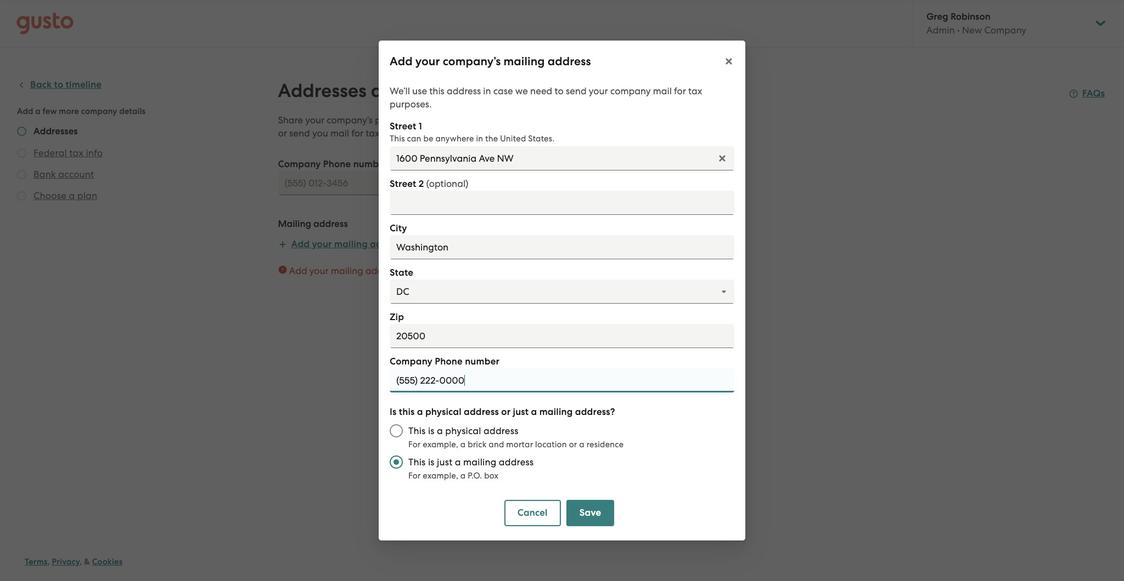 Task type: vqa. For each thing, say whether or not it's contained in the screenshot.
the middle TAX
yes



Task type: locate. For each thing, give the bounding box(es) containing it.
0 horizontal spatial company's
[[327, 115, 373, 126]]

the
[[485, 134, 498, 144]]

company inside the dialog main content element
[[390, 356, 433, 368]]

just up for example, a p.o. box
[[437, 457, 453, 468]]

address up add your mailing address
[[313, 218, 348, 230]]

1 is from the top
[[428, 426, 435, 437]]

location
[[535, 440, 567, 450]]

This is just a mailing address radio
[[384, 451, 408, 475]]

1 vertical spatial phone
[[435, 356, 463, 368]]

1 vertical spatial purposes.
[[382, 128, 424, 139]]

physical
[[425, 407, 462, 418], [445, 426, 481, 437]]

in down add your company's mailing address
[[483, 86, 491, 97]]

for
[[674, 86, 686, 97], [351, 128, 364, 139]]

, left privacy
[[48, 558, 50, 568]]

this for this is just a mailing address
[[408, 457, 426, 468]]

for up "this is just a mailing address" radio
[[408, 440, 421, 450]]

for down this is a physical address radio
[[408, 472, 421, 481]]

street up can
[[390, 121, 416, 132]]

0 horizontal spatial phone
[[323, 159, 351, 170]]

0 vertical spatial need
[[530, 86, 552, 97]]

just up mortar
[[513, 407, 529, 418]]

1 horizontal spatial company phone number
[[390, 356, 500, 368]]

and right brick
[[489, 440, 504, 450]]

mail inside the share your company's phone number and address, in case we need to contact you or send you mail for tax purposes.
[[330, 128, 349, 139]]

and up phone
[[371, 80, 406, 102]]

, left &
[[80, 558, 82, 568]]

1 horizontal spatial or
[[501, 407, 511, 418]]

1 horizontal spatial company
[[610, 86, 651, 97]]

or right location
[[569, 440, 577, 450]]

is right this is a physical address radio
[[428, 426, 435, 437]]

0 horizontal spatial we
[[515, 86, 528, 97]]

purposes. inside we'll use this address in case we need to send your company mail for tax purposes.
[[390, 99, 432, 110]]

your inside the share your company's phone number and address, in case we need to contact you or send you mail for tax purposes.
[[305, 115, 325, 126]]

0 vertical spatial for
[[674, 86, 686, 97]]

add inside dialog
[[390, 54, 413, 69]]

you
[[618, 115, 633, 126], [312, 128, 328, 139]]

2 example, from the top
[[423, 472, 458, 481]]

2 horizontal spatial number
[[465, 356, 500, 368]]

we down add your company's mailing address
[[515, 86, 528, 97]]

2 horizontal spatial or
[[569, 440, 577, 450]]

addresses inside list
[[33, 126, 78, 137]]

Company Phone number telephone field
[[390, 369, 735, 393]]

just
[[513, 407, 529, 418], [437, 457, 453, 468]]

phone for (555) 012-3456 phone field
[[323, 159, 351, 170]]

1 horizontal spatial phone
[[435, 356, 463, 368]]

for
[[408, 440, 421, 450], [408, 472, 421, 481]]

or inside the share your company's phone number and address, in case we need to contact you or send you mail for tax purposes.
[[278, 128, 287, 139]]

for inside the share your company's phone number and address, in case we need to contact you or send you mail for tax purposes.
[[351, 128, 364, 139]]

number inside the dialog main content element
[[465, 356, 500, 368]]

this
[[390, 134, 405, 144], [408, 426, 426, 437], [408, 457, 426, 468]]

tax
[[688, 86, 702, 97], [366, 128, 380, 139], [69, 148, 83, 159]]

to inside we'll use this address in case we need to send your company mail for tax purposes.
[[555, 86, 564, 97]]

0 vertical spatial and
[[371, 80, 406, 102]]

1 horizontal spatial ,
[[80, 558, 82, 568]]

0 horizontal spatial or
[[278, 128, 287, 139]]

number
[[405, 115, 439, 126], [353, 159, 388, 170], [465, 356, 500, 368]]

or down "share"
[[278, 128, 287, 139]]

back
[[30, 79, 52, 91]]

contact up the share your company's phone number and address, in case we need to contact you or send you mail for tax purposes.
[[410, 80, 475, 102]]

a inside button
[[69, 190, 75, 201]]

1 vertical spatial street
[[390, 178, 416, 190]]

company's inside dialog
[[443, 54, 501, 69]]

we'll
[[390, 86, 410, 97]]

1 vertical spatial need
[[547, 115, 569, 126]]

tax inside button
[[69, 148, 83, 159]]

0 vertical spatial company's
[[443, 54, 501, 69]]

2 street from the top
[[390, 178, 416, 190]]

and
[[371, 80, 406, 102], [441, 115, 459, 126], [489, 440, 504, 450]]

2 vertical spatial number
[[465, 356, 500, 368]]

company's inside the share your company's phone number and address, in case we need to contact you or send you mail for tax purposes.
[[327, 115, 373, 126]]

1 horizontal spatial company
[[390, 356, 433, 368]]

city
[[390, 223, 407, 234]]

choose a plan
[[33, 190, 97, 201]]

1 vertical spatial just
[[437, 457, 453, 468]]

purposes. down use
[[390, 99, 432, 110]]

number inside the share your company's phone number and address, in case we need to contact you or send you mail for tax purposes.
[[405, 115, 439, 126]]

box
[[484, 472, 499, 481]]

send
[[566, 86, 587, 97], [289, 128, 310, 139]]

company's
[[443, 54, 501, 69], [327, 115, 373, 126]]

street 1 this can be anywhere in the united states.
[[390, 121, 555, 144]]

this
[[429, 86, 445, 97], [399, 407, 415, 418]]

physical up this is a physical address
[[425, 407, 462, 418]]

physical up brick
[[445, 426, 481, 437]]

1 vertical spatial this
[[399, 407, 415, 418]]

home image
[[16, 12, 74, 34]]

for for this is just a mailing address
[[408, 472, 421, 481]]

and inside the share your company's phone number and address, in case we need to contact you or send you mail for tax purposes.
[[441, 115, 459, 126]]

example,
[[423, 440, 458, 450], [423, 472, 458, 481]]

a right this is a physical address radio
[[437, 426, 443, 437]]

0 vertical spatial mail
[[653, 86, 672, 97]]

1 for from the top
[[408, 440, 421, 450]]

1 horizontal spatial this
[[429, 86, 445, 97]]

1 horizontal spatial for
[[674, 86, 686, 97]]

company phone number inside the dialog main content element
[[390, 356, 500, 368]]

Street 1 field
[[390, 147, 735, 171]]

or
[[278, 128, 287, 139], [501, 407, 511, 418], [569, 440, 577, 450]]

add for add your company's mailing address
[[390, 54, 413, 69]]

addresses
[[278, 80, 367, 102], [33, 126, 78, 137]]

this up "this is just a mailing address" radio
[[408, 426, 426, 437]]

add for add your mailing address to continue
[[289, 266, 307, 277]]

1 street from the top
[[390, 121, 416, 132]]

your inside we'll use this address in case we need to send your company mail for tax purposes.
[[589, 86, 608, 97]]

0 horizontal spatial company
[[81, 107, 117, 116]]

this right is at the bottom of page
[[399, 407, 415, 418]]

few
[[43, 107, 57, 116]]

2 vertical spatial this
[[408, 457, 426, 468]]

send inside the share your company's phone number and address, in case we need to contact you or send you mail for tax purposes.
[[289, 128, 310, 139]]

this left can
[[390, 134, 405, 144]]

contact
[[410, 80, 475, 102], [582, 115, 615, 126]]

share
[[278, 115, 303, 126]]

1 vertical spatial you
[[312, 128, 328, 139]]

company
[[278, 159, 321, 170], [390, 356, 433, 368]]

1 vertical spatial is
[[428, 457, 435, 468]]

0 vertical spatial just
[[513, 407, 529, 418]]

0 vertical spatial example,
[[423, 440, 458, 450]]

0 vertical spatial we
[[515, 86, 528, 97]]

cancel button
[[504, 501, 561, 527]]

in
[[483, 86, 491, 97], [500, 115, 508, 126], [476, 134, 483, 144]]

in left the
[[476, 134, 483, 144]]

0 vertical spatial physical
[[425, 407, 462, 418]]

this down this is a physical address radio
[[408, 457, 426, 468]]

company for (555) 012-3456 phone field
[[278, 159, 321, 170]]

number for company phone number phone field
[[465, 356, 500, 368]]

address down is this a physical address or just a mailing address?
[[484, 426, 519, 437]]

is for a
[[428, 426, 435, 437]]

0 horizontal spatial this
[[399, 407, 415, 418]]

number up be
[[405, 115, 439, 126]]

and up 'anywhere'
[[441, 115, 459, 126]]

addresses down few
[[33, 126, 78, 137]]

0 vertical spatial this
[[429, 86, 445, 97]]

addresses for addresses
[[33, 126, 78, 137]]

1 vertical spatial mail
[[330, 128, 349, 139]]

company
[[610, 86, 651, 97], [81, 107, 117, 116]]

plan
[[77, 190, 97, 201]]

address up address, at top
[[447, 86, 481, 97]]

details
[[480, 80, 538, 102], [119, 107, 146, 116]]

2 horizontal spatial and
[[489, 440, 504, 450]]

phone for company phone number phone field
[[435, 356, 463, 368]]

mailing
[[278, 218, 311, 230]]

company phone number
[[278, 159, 388, 170], [390, 356, 500, 368]]

phone inside the dialog main content element
[[435, 356, 463, 368]]

0 vertical spatial this
[[390, 134, 405, 144]]

united
[[500, 134, 526, 144]]

purposes.
[[390, 99, 432, 110], [382, 128, 424, 139]]

add your mailing address
[[291, 239, 405, 250]]

this right use
[[429, 86, 445, 97]]

addresses up "share"
[[278, 80, 367, 102]]

0 vertical spatial or
[[278, 128, 287, 139]]

your
[[415, 54, 440, 69], [589, 86, 608, 97], [305, 115, 325, 126], [312, 239, 332, 250], [310, 266, 329, 277]]

1 vertical spatial addresses
[[33, 126, 78, 137]]

street left 2
[[390, 178, 416, 190]]

we up states.
[[532, 115, 545, 126]]

phone
[[323, 159, 351, 170], [435, 356, 463, 368]]

1 horizontal spatial addresses
[[278, 80, 367, 102]]

1 vertical spatial number
[[353, 159, 388, 170]]

1 horizontal spatial details
[[480, 80, 538, 102]]

2 vertical spatial tax
[[69, 148, 83, 159]]

0 horizontal spatial send
[[289, 128, 310, 139]]

0 vertical spatial company
[[278, 159, 321, 170]]

purposes. down phone
[[382, 128, 424, 139]]

0 vertical spatial send
[[566, 86, 587, 97]]

address down for example, a brick and mortar location or a residence
[[499, 457, 534, 468]]

1 horizontal spatial and
[[441, 115, 459, 126]]

1 vertical spatial example,
[[423, 472, 458, 481]]

add a few more company details
[[17, 107, 146, 116]]

case inside the share your company's phone number and address, in case we need to contact you or send you mail for tax purposes.
[[510, 115, 530, 126]]

case
[[493, 86, 513, 97], [510, 115, 530, 126]]

1 horizontal spatial you
[[618, 115, 633, 126]]

example, down this is a physical address
[[423, 440, 458, 450]]

1 vertical spatial for
[[351, 128, 364, 139]]

1 vertical spatial physical
[[445, 426, 481, 437]]

1 horizontal spatial send
[[566, 86, 587, 97]]

0 horizontal spatial addresses
[[33, 126, 78, 137]]

0 horizontal spatial company
[[278, 159, 321, 170]]

0 horizontal spatial mail
[[330, 128, 349, 139]]

bank account button
[[33, 168, 94, 181]]

0 horizontal spatial number
[[353, 159, 388, 170]]

to
[[54, 79, 63, 91], [555, 86, 564, 97], [571, 115, 580, 126], [402, 266, 411, 277]]

1 vertical spatial send
[[289, 128, 310, 139]]

1 horizontal spatial company's
[[443, 54, 501, 69]]

1 vertical spatial for
[[408, 472, 421, 481]]

we inside the share your company's phone number and address, in case we need to contact you or send you mail for tax purposes.
[[532, 115, 545, 126]]

street 2 (optional)
[[390, 178, 469, 190]]

0 vertical spatial is
[[428, 426, 435, 437]]

we'll use this address in case we need to send your company mail for tax purposes.
[[390, 86, 702, 110]]

0 vertical spatial street
[[390, 121, 416, 132]]

2 horizontal spatial tax
[[688, 86, 702, 97]]

terms
[[25, 558, 48, 568]]

number up is this a physical address or just a mailing address?
[[465, 356, 500, 368]]

choose a plan button
[[33, 189, 97, 203]]

1 horizontal spatial mail
[[653, 86, 672, 97]]

a
[[35, 107, 41, 116], [69, 190, 75, 201], [417, 407, 423, 418], [531, 407, 537, 418], [437, 426, 443, 437], [460, 440, 466, 450], [579, 440, 585, 450], [455, 457, 461, 468], [460, 472, 466, 481]]

0 horizontal spatial for
[[351, 128, 364, 139]]

this inside we'll use this address in case we need to send your company mail for tax purposes.
[[429, 86, 445, 97]]

is
[[428, 426, 435, 437], [428, 457, 435, 468]]

street
[[390, 121, 416, 132], [390, 178, 416, 190]]

we
[[515, 86, 528, 97], [532, 115, 545, 126]]

address
[[548, 54, 591, 69], [447, 86, 481, 97], [313, 218, 348, 230], [370, 239, 405, 250], [366, 266, 400, 277], [464, 407, 499, 418], [484, 426, 519, 437], [499, 457, 534, 468]]

1 vertical spatial contact
[[582, 115, 615, 126]]

1 vertical spatial company's
[[327, 115, 373, 126]]

0 vertical spatial case
[[493, 86, 513, 97]]

need inside the share your company's phone number and address, in case we need to contact you or send you mail for tax purposes.
[[547, 115, 569, 126]]

need
[[530, 86, 552, 97], [547, 115, 569, 126]]

1 vertical spatial and
[[441, 115, 459, 126]]

0 vertical spatial in
[[483, 86, 491, 97]]

0 horizontal spatial company phone number
[[278, 159, 388, 170]]

1 horizontal spatial tax
[[366, 128, 380, 139]]

is for just
[[428, 457, 435, 468]]

address?
[[575, 407, 615, 418]]

states.
[[528, 134, 555, 144]]

0 horizontal spatial details
[[119, 107, 146, 116]]

cookies button
[[92, 556, 123, 569]]

1 vertical spatial or
[[501, 407, 511, 418]]

1 vertical spatial company phone number
[[390, 356, 500, 368]]

1 vertical spatial this
[[408, 426, 426, 437]]

0 vertical spatial company phone number
[[278, 159, 388, 170]]

or up for example, a brick and mortar location or a residence
[[501, 407, 511, 418]]

in up 'united'
[[500, 115, 508, 126]]

number down phone
[[353, 159, 388, 170]]

mailing
[[504, 54, 545, 69], [334, 239, 368, 250], [331, 266, 363, 277], [539, 407, 573, 418], [463, 457, 497, 468]]

company down zip on the left bottom of page
[[390, 356, 433, 368]]

address up this is a physical address
[[464, 407, 499, 418]]

0 vertical spatial purposes.
[[390, 99, 432, 110]]

mailing down add your mailing address
[[331, 266, 363, 277]]

federal tax info button
[[33, 147, 103, 160]]

for inside we'll use this address in case we need to send your company mail for tax purposes.
[[674, 86, 686, 97]]

0 horizontal spatial you
[[312, 128, 328, 139]]

mortar
[[506, 440, 533, 450]]

company down "share"
[[278, 159, 321, 170]]

timeline
[[66, 79, 102, 91]]

0 vertical spatial company
[[610, 86, 651, 97]]

0 vertical spatial details
[[480, 80, 538, 102]]

p.o.
[[468, 472, 482, 481]]

is up for example, a p.o. box
[[428, 457, 435, 468]]

case down add your company's mailing address
[[493, 86, 513, 97]]

for example, a brick and mortar location or a residence
[[408, 440, 624, 450]]

example, down this is just a mailing address
[[423, 472, 458, 481]]

1 vertical spatial company
[[390, 356, 433, 368]]

save
[[580, 508, 601, 519]]

1 horizontal spatial number
[[405, 115, 439, 126]]

contact up street 1 field
[[582, 115, 615, 126]]

0 vertical spatial for
[[408, 440, 421, 450]]

0 horizontal spatial contact
[[410, 80, 475, 102]]

1 vertical spatial in
[[500, 115, 508, 126]]

street inside street 1 this can be anywhere in the united states.
[[390, 121, 416, 132]]

0 vertical spatial you
[[618, 115, 633, 126]]

0 vertical spatial phone
[[323, 159, 351, 170]]

2 vertical spatial in
[[476, 134, 483, 144]]

a left plan
[[69, 190, 75, 201]]

1 , from the left
[[48, 558, 50, 568]]

0 horizontal spatial and
[[371, 80, 406, 102]]

1 horizontal spatial contact
[[582, 115, 615, 126]]

a up mortar
[[531, 407, 537, 418]]

we inside we'll use this address in case we need to send your company mail for tax purposes.
[[515, 86, 528, 97]]

1 horizontal spatial we
[[532, 115, 545, 126]]

is this a physical address or just a mailing address?
[[390, 407, 615, 418]]

1 example, from the top
[[423, 440, 458, 450]]

0 vertical spatial number
[[405, 115, 439, 126]]

a left few
[[35, 107, 41, 116]]

faqs
[[1083, 88, 1105, 99]]

0 horizontal spatial tax
[[69, 148, 83, 159]]

case up 'united'
[[510, 115, 530, 126]]

add your company's mailing address dialog
[[379, 41, 746, 541]]

company inside we'll use this address in case we need to send your company mail for tax purposes.
[[610, 86, 651, 97]]

add
[[390, 54, 413, 69], [17, 107, 33, 116], [291, 239, 310, 250], [289, 266, 307, 277]]

0 horizontal spatial just
[[437, 457, 453, 468]]

privacy
[[52, 558, 80, 568]]

cancel
[[518, 508, 548, 519]]

mail
[[653, 86, 672, 97], [330, 128, 349, 139]]

2 for from the top
[[408, 472, 421, 481]]

more
[[59, 107, 79, 116]]

1 vertical spatial tax
[[366, 128, 380, 139]]

back to timeline
[[30, 79, 102, 91]]

mailing up 'add your mailing address to continue'
[[334, 239, 368, 250]]

2 is from the top
[[428, 457, 435, 468]]

share your company's phone number and address, in case we need to contact you or send you mail for tax purposes.
[[278, 115, 633, 139]]

can
[[407, 134, 421, 144]]

1 vertical spatial details
[[119, 107, 146, 116]]



Task type: describe. For each thing, give the bounding box(es) containing it.
mailing down company phone number phone field
[[539, 407, 573, 418]]

in inside we'll use this address in case we need to send your company mail for tax purposes.
[[483, 86, 491, 97]]

Street 2 field
[[390, 191, 735, 215]]

state
[[390, 267, 413, 279]]

mailing up we'll use this address in case we need to send your company mail for tax purposes.
[[504, 54, 545, 69]]

save button
[[566, 501, 614, 527]]

number for (555) 012-3456 phone field
[[353, 159, 388, 170]]

is
[[390, 407, 397, 418]]

2 vertical spatial or
[[569, 440, 577, 450]]

purposes. inside the share your company's phone number and address, in case we need to contact you or send you mail for tax purposes.
[[382, 128, 424, 139]]

federal
[[33, 148, 67, 159]]

account menu element
[[912, 0, 1108, 47]]

mail inside we'll use this address in case we need to send your company mail for tax purposes.
[[653, 86, 672, 97]]

(optional)
[[426, 178, 469, 189]]

residence
[[587, 440, 624, 450]]

this for this is a physical address
[[408, 426, 426, 437]]

company's for phone
[[327, 115, 373, 126]]

&
[[84, 558, 90, 568]]

This is a physical address radio
[[384, 419, 408, 444]]

street for 2
[[390, 178, 416, 190]]

add your mailing address to continue
[[289, 266, 451, 277]]

send inside we'll use this address in case we need to send your company mail for tax purposes.
[[566, 86, 587, 97]]

mailing address
[[278, 218, 348, 230]]

use
[[412, 86, 427, 97]]

company for company phone number phone field
[[390, 356, 433, 368]]

address up we'll use this address in case we need to send your company mail for tax purposes.
[[548, 54, 591, 69]]

continue
[[413, 266, 451, 277]]

contact inside the share your company's phone number and address, in case we need to contact you or send you mail for tax purposes.
[[582, 115, 615, 126]]

addresses and contact details
[[278, 80, 538, 102]]

1 horizontal spatial just
[[513, 407, 529, 418]]

2 , from the left
[[80, 558, 82, 568]]

add for add a few more company details
[[17, 107, 33, 116]]

tax inside the share your company's phone number and address, in case we need to contact you or send you mail for tax purposes.
[[366, 128, 380, 139]]

privacy link
[[52, 558, 80, 568]]

addresses for addresses and contact details
[[278, 80, 367, 102]]

company phone number for (555) 012-3456 phone field
[[278, 159, 388, 170]]

a right is at the bottom of page
[[417, 407, 423, 418]]

a up for example, a p.o. box
[[455, 457, 461, 468]]

City field
[[390, 236, 735, 260]]

bank account
[[33, 169, 94, 180]]

example, for a
[[423, 440, 458, 450]]

phone
[[375, 115, 403, 126]]

info
[[86, 148, 103, 159]]

a left p.o.
[[460, 472, 466, 481]]

this is a physical address
[[408, 426, 519, 437]]

add for add your mailing address
[[291, 239, 310, 250]]

to inside the share your company's phone number and address, in case we need to contact you or send you mail for tax purposes.
[[571, 115, 580, 126]]

physical for this
[[425, 407, 462, 418]]

company phone number for company phone number phone field
[[390, 356, 500, 368]]

address down city
[[370, 239, 405, 250]]

1
[[419, 121, 422, 132]]

company's for mailing
[[443, 54, 501, 69]]

street for 1
[[390, 121, 416, 132]]

a left residence
[[579, 440, 585, 450]]

2
[[419, 178, 424, 190]]

for example, a p.o. box
[[408, 472, 499, 481]]

account
[[58, 169, 94, 180]]

physical for is
[[445, 426, 481, 437]]

this inside street 1 this can be anywhere in the united states.
[[390, 134, 405, 144]]

example, for just
[[423, 472, 458, 481]]

addresses list
[[17, 126, 152, 205]]

zip
[[390, 312, 404, 323]]

address,
[[461, 115, 497, 126]]

for for this is a physical address
[[408, 440, 421, 450]]

bank
[[33, 169, 56, 180]]

terms , privacy , & cookies
[[25, 558, 123, 568]]

address down add your mailing address
[[366, 266, 400, 277]]

be
[[423, 134, 434, 144]]

cookies
[[92, 558, 123, 568]]

add your company's mailing address
[[390, 54, 591, 69]]

(555) 012-3456 telephone field
[[278, 171, 640, 195]]

in inside the share your company's phone number and address, in case we need to contact you or send you mail for tax purposes.
[[500, 115, 508, 126]]

mailing up p.o.
[[463, 457, 497, 468]]

back to timeline button
[[17, 79, 102, 92]]

1 vertical spatial company
[[81, 107, 117, 116]]

and inside the dialog main content element
[[489, 440, 504, 450]]

address inside we'll use this address in case we need to send your company mail for tax purposes.
[[447, 86, 481, 97]]

Zip field
[[390, 324, 735, 349]]

faqs button
[[1069, 87, 1105, 100]]

terms link
[[25, 558, 48, 568]]

a down this is a physical address
[[460, 440, 466, 450]]

need inside we'll use this address in case we need to send your company mail for tax purposes.
[[530, 86, 552, 97]]

choose
[[33, 190, 66, 201]]

to inside button
[[54, 79, 63, 91]]

your for add your mailing address
[[312, 239, 332, 250]]

case inside we'll use this address in case we need to send your company mail for tax purposes.
[[493, 86, 513, 97]]

dialog main content element
[[379, 78, 746, 541]]

in inside street 1 this can be anywhere in the united states.
[[476, 134, 483, 144]]

tax inside we'll use this address in case we need to send your company mail for tax purposes.
[[688, 86, 702, 97]]

0 vertical spatial contact
[[410, 80, 475, 102]]

federal tax info
[[33, 148, 103, 159]]

anywhere
[[436, 134, 474, 144]]

your for add your mailing address to continue
[[310, 266, 329, 277]]

this is just a mailing address
[[408, 457, 534, 468]]

your for share your company's phone number and address, in case we need to contact you or send you mail for tax purposes.
[[305, 115, 325, 126]]

your for add your company's mailing address
[[415, 54, 440, 69]]

brick
[[468, 440, 487, 450]]



